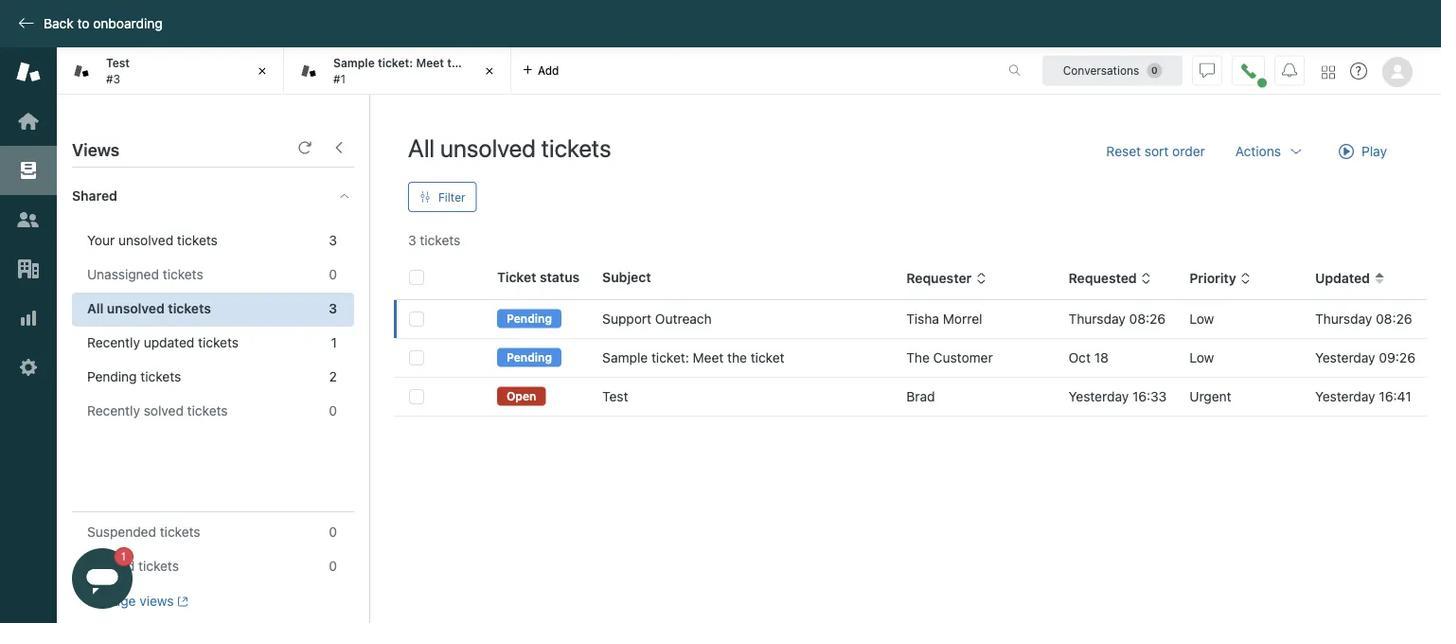 Task type: describe. For each thing, give the bounding box(es) containing it.
zendesk products image
[[1322, 66, 1336, 79]]

oct 18
[[1069, 350, 1109, 366]]

close image
[[253, 62, 272, 81]]

1 vertical spatial unsolved
[[118, 233, 174, 248]]

low for oct 18
[[1190, 350, 1215, 366]]

filter button
[[408, 182, 477, 212]]

18
[[1095, 350, 1109, 366]]

to
[[77, 16, 90, 31]]

pending for support outreach
[[507, 312, 552, 325]]

add button
[[512, 47, 571, 94]]

ticket for sample ticket: meet the ticket #1
[[469, 56, 500, 70]]

tab containing test
[[57, 47, 284, 95]]

pending for sample ticket: meet the ticket
[[507, 351, 552, 364]]

0 horizontal spatial all unsolved tickets
[[87, 301, 211, 316]]

ticket for sample ticket: meet the ticket
[[751, 350, 785, 366]]

row containing support outreach
[[394, 300, 1428, 339]]

manage views
[[87, 593, 174, 609]]

sample for sample ticket: meet the ticket #1
[[333, 56, 375, 70]]

ticket status
[[497, 269, 580, 285]]

reset
[[1107, 144, 1141, 159]]

tisha
[[907, 311, 940, 327]]

reset sort order
[[1107, 144, 1206, 159]]

1
[[331, 335, 337, 350]]

requester
[[907, 271, 972, 286]]

2 thursday from the left
[[1316, 311, 1373, 327]]

requested button
[[1069, 270, 1153, 287]]

tickets right updated
[[198, 335, 239, 350]]

support outreach
[[603, 311, 712, 327]]

#3
[[106, 72, 120, 85]]

order
[[1173, 144, 1206, 159]]

0 vertical spatial all
[[408, 133, 435, 162]]

back to onboarding link
[[0, 15, 172, 32]]

0 for deleted tickets
[[329, 558, 337, 574]]

actions
[[1236, 144, 1282, 159]]

shared heading
[[57, 168, 369, 224]]

zendesk image
[[0, 621, 57, 623]]

recently updated tickets
[[87, 335, 239, 350]]

3 down "filter" button
[[408, 233, 416, 248]]

play button
[[1323, 133, 1404, 171]]

suspended
[[87, 524, 156, 540]]

#1
[[333, 72, 346, 85]]

refresh views pane image
[[297, 140, 313, 155]]

filter
[[439, 190, 466, 204]]

back
[[44, 16, 74, 31]]

open
[[507, 390, 537, 403]]

deleted
[[87, 558, 135, 574]]

get started image
[[16, 109, 41, 134]]

recently for recently updated tickets
[[87, 335, 140, 350]]

tickets down shared dropdown button
[[177, 233, 218, 248]]

unassigned tickets
[[87, 267, 203, 282]]

the customer
[[907, 350, 993, 366]]

test for test #3
[[106, 56, 130, 70]]

solved
[[144, 403, 184, 419]]

1 08:26 from the left
[[1130, 311, 1166, 327]]

tickets down "filter" button
[[420, 233, 461, 248]]

meet for sample ticket: meet the ticket
[[693, 350, 724, 366]]

priority button
[[1190, 270, 1252, 287]]

collapse views pane image
[[332, 140, 347, 155]]

customers image
[[16, 207, 41, 232]]

morrel
[[943, 311, 983, 327]]

status
[[540, 269, 580, 285]]

recently for recently solved tickets
[[87, 403, 140, 419]]

brad
[[907, 389, 935, 404]]

button displays agent's chat status as invisible. image
[[1200, 63, 1215, 78]]

subject
[[603, 269, 651, 285]]

ticket: for sample ticket: meet the ticket
[[652, 350, 689, 366]]

tickets up views
[[138, 558, 179, 574]]

views image
[[16, 158, 41, 183]]

09:26
[[1380, 350, 1416, 366]]

sample ticket: meet the ticket
[[603, 350, 785, 366]]

manage views link
[[87, 593, 188, 610]]

sample for sample ticket: meet the ticket
[[603, 350, 648, 366]]

yesterday 16:41
[[1316, 389, 1412, 404]]

pending tickets
[[87, 369, 181, 385]]

views
[[139, 593, 174, 609]]

onboarding
[[93, 16, 163, 31]]

0 vertical spatial unsolved
[[440, 133, 536, 162]]

3 for your unsolved tickets
[[329, 233, 337, 248]]

0 for suspended tickets
[[329, 524, 337, 540]]

3 tickets
[[408, 233, 461, 248]]

shared button
[[57, 168, 319, 224]]



Task type: locate. For each thing, give the bounding box(es) containing it.
meet for sample ticket: meet the ticket #1
[[416, 56, 444, 70]]

play
[[1362, 144, 1388, 159]]

1 vertical spatial sample
[[603, 350, 648, 366]]

1 horizontal spatial 08:26
[[1376, 311, 1413, 327]]

suspended tickets
[[87, 524, 200, 540]]

1 horizontal spatial thursday
[[1316, 311, 1373, 327]]

tab
[[57, 47, 284, 95], [284, 47, 512, 95]]

2 tab from the left
[[284, 47, 512, 95]]

organizations image
[[16, 257, 41, 281]]

row containing sample ticket: meet the ticket
[[394, 339, 1428, 377]]

0 horizontal spatial ticket:
[[378, 56, 413, 70]]

sample
[[333, 56, 375, 70], [603, 350, 648, 366]]

1 horizontal spatial ticket:
[[652, 350, 689, 366]]

1 horizontal spatial ticket
[[751, 350, 785, 366]]

16:41
[[1380, 389, 1412, 404]]

row down the
[[394, 377, 1428, 416]]

the
[[447, 56, 466, 70], [728, 350, 747, 366]]

all unsolved tickets down the unassigned tickets
[[87, 301, 211, 316]]

views
[[72, 139, 119, 160]]

tabs tab list
[[57, 47, 989, 95]]

1 horizontal spatial all unsolved tickets
[[408, 133, 612, 162]]

deleted tickets
[[87, 558, 179, 574]]

0 horizontal spatial meet
[[416, 56, 444, 70]]

test for test
[[603, 389, 628, 404]]

1 vertical spatial ticket
[[751, 350, 785, 366]]

actions button
[[1221, 133, 1320, 171]]

main element
[[0, 47, 57, 623]]

the for sample ticket: meet the ticket
[[728, 350, 747, 366]]

0 horizontal spatial ticket
[[469, 56, 500, 70]]

meet down 'outreach'
[[693, 350, 724, 366]]

1 thursday from the left
[[1069, 311, 1126, 327]]

1 row from the top
[[394, 300, 1428, 339]]

recently
[[87, 335, 140, 350], [87, 403, 140, 419]]

meet inside sample ticket: meet the ticket #1
[[416, 56, 444, 70]]

test up #3
[[106, 56, 130, 70]]

test
[[106, 56, 130, 70], [603, 389, 628, 404]]

support
[[603, 311, 652, 327]]

all
[[408, 133, 435, 162], [87, 301, 104, 316]]

0 vertical spatial the
[[447, 56, 466, 70]]

priority
[[1190, 271, 1237, 286]]

0 vertical spatial recently
[[87, 335, 140, 350]]

updated button
[[1316, 270, 1386, 287]]

recently up pending tickets
[[87, 335, 140, 350]]

yesterday for yesterday 09:26
[[1316, 350, 1376, 366]]

pending down the ticket status
[[507, 312, 552, 325]]

3 0 from the top
[[329, 524, 337, 540]]

0
[[329, 267, 337, 282], [329, 403, 337, 419], [329, 524, 337, 540], [329, 558, 337, 574]]

requested
[[1069, 271, 1137, 286]]

ticket: left close icon at the top left of page
[[378, 56, 413, 70]]

low up urgent
[[1190, 350, 1215, 366]]

low down priority
[[1190, 311, 1215, 327]]

reporting image
[[16, 306, 41, 331]]

reset sort order button
[[1092, 133, 1221, 171]]

0 vertical spatial ticket
[[469, 56, 500, 70]]

1 thursday 08:26 from the left
[[1069, 311, 1166, 327]]

thursday down updated
[[1316, 311, 1373, 327]]

get help image
[[1351, 63, 1368, 80]]

1 vertical spatial recently
[[87, 403, 140, 419]]

all unsolved tickets
[[408, 133, 612, 162], [87, 301, 211, 316]]

the inside sample ticket: meet the ticket #1
[[447, 56, 466, 70]]

yesterday 09:26
[[1316, 350, 1416, 366]]

ticket: for sample ticket: meet the ticket #1
[[378, 56, 413, 70]]

all up "filter" button
[[408, 133, 435, 162]]

thursday 08:26
[[1069, 311, 1166, 327], [1316, 311, 1413, 327]]

customer
[[934, 350, 993, 366]]

0 horizontal spatial test
[[106, 56, 130, 70]]

tickets
[[542, 133, 612, 162], [177, 233, 218, 248], [420, 233, 461, 248], [163, 267, 203, 282], [168, 301, 211, 316], [198, 335, 239, 350], [141, 369, 181, 385], [187, 403, 228, 419], [160, 524, 200, 540], [138, 558, 179, 574]]

yesterday 16:33
[[1069, 389, 1167, 404]]

zendesk support image
[[16, 60, 41, 84]]

yesterday for yesterday 16:33
[[1069, 389, 1129, 404]]

ticket: inside sample ticket: meet the ticket #1
[[378, 56, 413, 70]]

yesterday
[[1316, 350, 1376, 366], [1069, 389, 1129, 404], [1316, 389, 1376, 404]]

0 horizontal spatial the
[[447, 56, 466, 70]]

sample ticket: meet the ticket link
[[603, 349, 785, 368]]

unassigned
[[87, 267, 159, 282]]

3 down "collapse views pane" image at the left top of the page
[[329, 233, 337, 248]]

tickets down add
[[542, 133, 612, 162]]

the inside row
[[728, 350, 747, 366]]

2 row from the top
[[394, 339, 1428, 377]]

unsolved down the unassigned tickets
[[107, 301, 165, 316]]

08:26
[[1130, 311, 1166, 327], [1376, 311, 1413, 327]]

08:26 up 09:26
[[1376, 311, 1413, 327]]

test inside tabs tab list
[[106, 56, 130, 70]]

1 0 from the top
[[329, 267, 337, 282]]

2 recently from the top
[[87, 403, 140, 419]]

all down unassigned
[[87, 301, 104, 316]]

test #3
[[106, 56, 130, 85]]

0 vertical spatial low
[[1190, 311, 1215, 327]]

unsolved
[[440, 133, 536, 162], [118, 233, 174, 248], [107, 301, 165, 316]]

thursday up 18
[[1069, 311, 1126, 327]]

row up "brad"
[[394, 339, 1428, 377]]

sample up #1
[[333, 56, 375, 70]]

2 vertical spatial pending
[[87, 369, 137, 385]]

3 for all unsolved tickets
[[329, 301, 337, 316]]

low for thursday 08:26
[[1190, 311, 1215, 327]]

ticket
[[497, 269, 537, 285]]

the for sample ticket: meet the ticket #1
[[447, 56, 466, 70]]

meet left close icon at the top left of page
[[416, 56, 444, 70]]

tab containing sample ticket: meet the ticket
[[284, 47, 512, 95]]

low
[[1190, 311, 1215, 327], [1190, 350, 1215, 366]]

1 vertical spatial all unsolved tickets
[[87, 301, 211, 316]]

08:26 down requested button
[[1130, 311, 1166, 327]]

row containing test
[[394, 377, 1428, 416]]

row
[[394, 300, 1428, 339], [394, 339, 1428, 377], [394, 377, 1428, 416]]

admin image
[[16, 355, 41, 380]]

0 horizontal spatial thursday
[[1069, 311, 1126, 327]]

add
[[538, 64, 559, 77]]

recently down pending tickets
[[87, 403, 140, 419]]

2
[[329, 369, 337, 385]]

thursday
[[1069, 311, 1126, 327], [1316, 311, 1373, 327]]

(opens in a new tab) image
[[174, 596, 188, 607]]

3 row from the top
[[394, 377, 1428, 416]]

ticket: down support outreach link
[[652, 350, 689, 366]]

your
[[87, 233, 115, 248]]

2 thursday 08:26 from the left
[[1316, 311, 1413, 327]]

ticket inside sample ticket: meet the ticket #1
[[469, 56, 500, 70]]

0 horizontal spatial all
[[87, 301, 104, 316]]

ticket: inside 'sample ticket: meet the ticket' link
[[652, 350, 689, 366]]

oct
[[1069, 350, 1091, 366]]

0 horizontal spatial thursday 08:26
[[1069, 311, 1166, 327]]

1 horizontal spatial thursday 08:26
[[1316, 311, 1413, 327]]

tickets down recently updated tickets
[[141, 369, 181, 385]]

updated
[[1316, 271, 1371, 286]]

thursday 08:26 up yesterday 09:26
[[1316, 311, 1413, 327]]

test down support
[[603, 389, 628, 404]]

0 horizontal spatial 08:26
[[1130, 311, 1166, 327]]

4 0 from the top
[[329, 558, 337, 574]]

1 horizontal spatial sample
[[603, 350, 648, 366]]

support outreach link
[[603, 310, 712, 329]]

sample ticket: meet the ticket #1
[[333, 56, 500, 85]]

yesterday for yesterday 16:41
[[1316, 389, 1376, 404]]

0 vertical spatial meet
[[416, 56, 444, 70]]

1 vertical spatial test
[[603, 389, 628, 404]]

2 0 from the top
[[329, 403, 337, 419]]

all unsolved tickets up filter
[[408, 133, 612, 162]]

test inside row
[[603, 389, 628, 404]]

3 up 1
[[329, 301, 337, 316]]

your unsolved tickets
[[87, 233, 218, 248]]

yesterday up yesterday 16:41
[[1316, 350, 1376, 366]]

1 horizontal spatial meet
[[693, 350, 724, 366]]

1 low from the top
[[1190, 311, 1215, 327]]

ticket:
[[378, 56, 413, 70], [652, 350, 689, 366]]

0 for unassigned tickets
[[329, 267, 337, 282]]

0 vertical spatial all unsolved tickets
[[408, 133, 612, 162]]

0 horizontal spatial sample
[[333, 56, 375, 70]]

sample inside sample ticket: meet the ticket #1
[[333, 56, 375, 70]]

thursday 08:26 down requested button
[[1069, 311, 1166, 327]]

tickets up updated
[[168, 301, 211, 316]]

pending up recently solved tickets
[[87, 369, 137, 385]]

1 horizontal spatial all
[[408, 133, 435, 162]]

2 vertical spatial unsolved
[[107, 301, 165, 316]]

1 vertical spatial all
[[87, 301, 104, 316]]

tickets up deleted tickets
[[160, 524, 200, 540]]

row up the
[[394, 300, 1428, 339]]

the
[[907, 350, 930, 366]]

2 low from the top
[[1190, 350, 1215, 366]]

0 vertical spatial sample
[[333, 56, 375, 70]]

0 for recently solved tickets
[[329, 403, 337, 419]]

shared
[[72, 188, 117, 204]]

unsolved up filter
[[440, 133, 536, 162]]

sample down support
[[603, 350, 648, 366]]

pending up open
[[507, 351, 552, 364]]

1 horizontal spatial the
[[728, 350, 747, 366]]

1 vertical spatial pending
[[507, 351, 552, 364]]

tickets down your unsolved tickets
[[163, 267, 203, 282]]

0 vertical spatial pending
[[507, 312, 552, 325]]

1 recently from the top
[[87, 335, 140, 350]]

close image
[[480, 62, 499, 81]]

pending
[[507, 312, 552, 325], [507, 351, 552, 364], [87, 369, 137, 385]]

16:33
[[1133, 389, 1167, 404]]

yesterday down 18
[[1069, 389, 1129, 404]]

1 vertical spatial the
[[728, 350, 747, 366]]

tisha morrel
[[907, 311, 983, 327]]

notifications image
[[1283, 63, 1298, 78]]

unsolved up the unassigned tickets
[[118, 233, 174, 248]]

0 vertical spatial test
[[106, 56, 130, 70]]

ticket
[[469, 56, 500, 70], [751, 350, 785, 366]]

meet
[[416, 56, 444, 70], [693, 350, 724, 366]]

urgent
[[1190, 389, 1232, 404]]

2 08:26 from the left
[[1376, 311, 1413, 327]]

back to onboarding
[[44, 16, 163, 31]]

1 tab from the left
[[57, 47, 284, 95]]

0 vertical spatial ticket:
[[378, 56, 413, 70]]

1 vertical spatial meet
[[693, 350, 724, 366]]

requester button
[[907, 270, 987, 287]]

outreach
[[655, 311, 712, 327]]

yesterday down yesterday 09:26
[[1316, 389, 1376, 404]]

3
[[329, 233, 337, 248], [408, 233, 416, 248], [329, 301, 337, 316]]

updated
[[144, 335, 194, 350]]

tickets right solved
[[187, 403, 228, 419]]

test link
[[603, 387, 628, 406]]

1 vertical spatial ticket:
[[652, 350, 689, 366]]

1 vertical spatial low
[[1190, 350, 1215, 366]]

1 horizontal spatial test
[[603, 389, 628, 404]]

conversations button
[[1043, 55, 1183, 86]]

recently solved tickets
[[87, 403, 228, 419]]

sort
[[1145, 144, 1169, 159]]

conversations
[[1063, 64, 1140, 77]]

manage
[[87, 593, 136, 609]]



Task type: vqa. For each thing, say whether or not it's contained in the screenshot.
organizations
no



